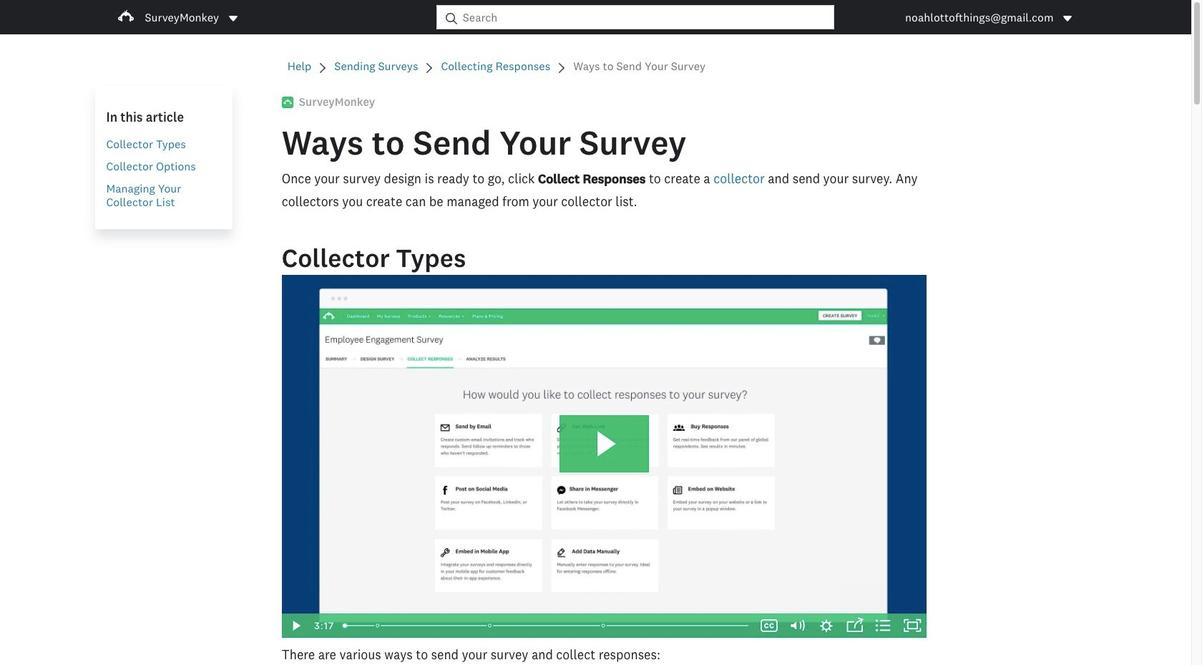 Task type: describe. For each thing, give the bounding box(es) containing it.
search image
[[446, 13, 457, 24]]

search image
[[446, 13, 457, 24]]

Search text field
[[457, 6, 834, 29]]

open image
[[1063, 13, 1074, 24]]

playbar slider
[[334, 614, 755, 638]]

video element
[[282, 275, 927, 638]]



Task type: locate. For each thing, give the bounding box(es) containing it.
chapter markers toolbar
[[345, 614, 748, 638]]

open image
[[228, 13, 239, 24], [229, 15, 238, 21], [1064, 15, 1073, 21]]

open image inside image
[[1064, 15, 1073, 21]]



Task type: vqa. For each thing, say whether or not it's contained in the screenshot.
INFO ICON at the top left of the page
no



